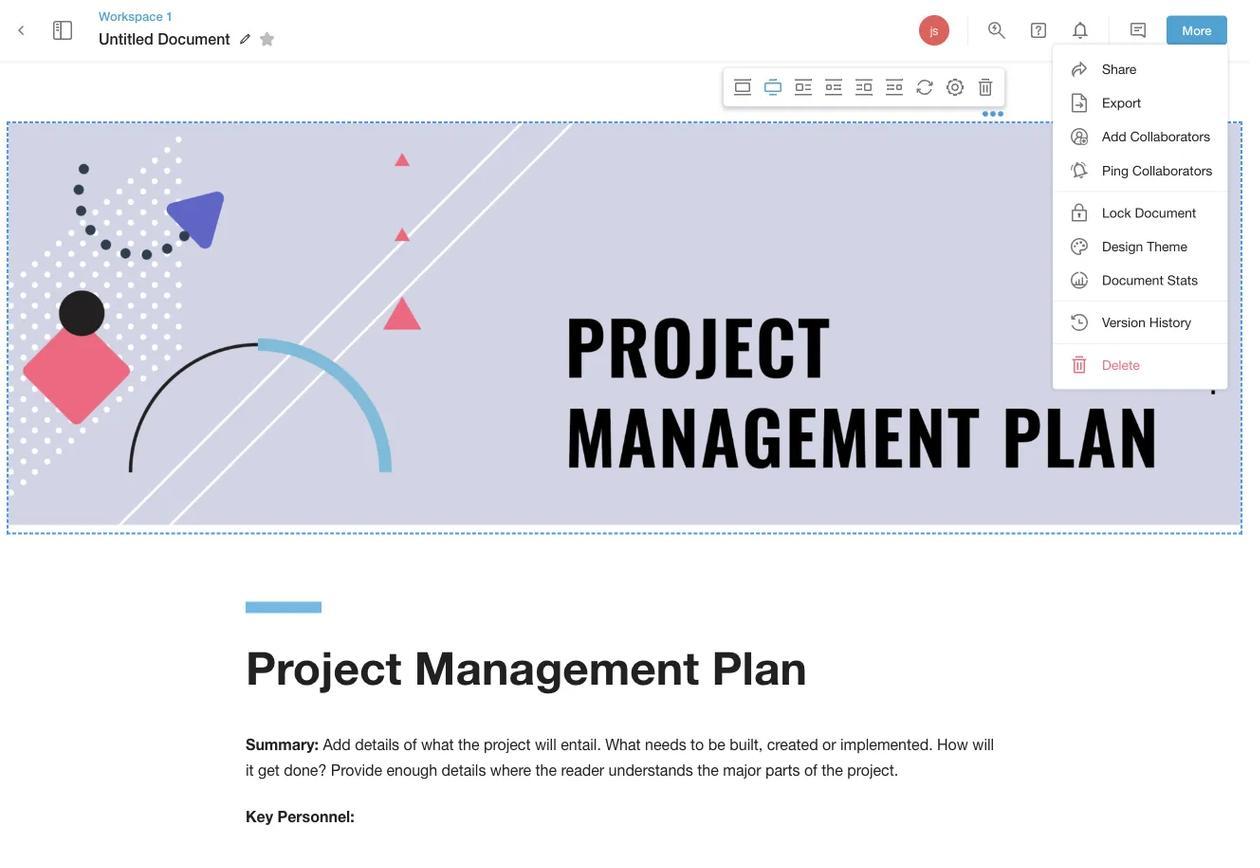 Task type: locate. For each thing, give the bounding box(es) containing it.
of right the parts
[[805, 761, 818, 779]]

1 vertical spatial add
[[323, 736, 351, 754]]

project
[[246, 641, 402, 695]]

export
[[1103, 95, 1142, 111]]

the right where
[[536, 761, 557, 779]]

or
[[823, 736, 837, 754]]

0 vertical spatial document
[[158, 30, 230, 48]]

stats
[[1168, 272, 1199, 288]]

the
[[458, 736, 480, 754], [536, 761, 557, 779], [698, 761, 719, 779], [822, 761, 843, 779]]

it
[[246, 761, 254, 779]]

collaborators for ping collaborators
[[1133, 163, 1213, 178]]

add up the ping
[[1103, 129, 1127, 144]]

will left entail.
[[535, 736, 557, 754]]

add
[[1103, 129, 1127, 144], [323, 736, 351, 754]]

delete button
[[1053, 348, 1228, 382]]

add collaborators
[[1103, 129, 1211, 144]]

1
[[166, 8, 173, 23]]

document inside button
[[1103, 272, 1164, 288]]

2 vertical spatial document
[[1103, 272, 1164, 288]]

the right what at the left of the page
[[458, 736, 480, 754]]

project
[[484, 736, 531, 754]]

entail.
[[561, 736, 602, 754]]

to
[[691, 736, 704, 754]]

add inside add details of what the project will entail. what needs to be built, created or implemented. how will it get done? provide enough details where the reader understands the major parts of the project.
[[323, 736, 351, 754]]

1 vertical spatial of
[[805, 761, 818, 779]]

be
[[709, 736, 726, 754]]

key personnel:
[[246, 808, 355, 826]]

0 horizontal spatial details
[[355, 736, 400, 754]]

0 vertical spatial of
[[404, 736, 417, 754]]

will right how
[[973, 736, 995, 754]]

collaborators
[[1131, 129, 1211, 144], [1133, 163, 1213, 178]]

document down workspace 1 link
[[158, 30, 230, 48]]

collaborators up ping collaborators
[[1131, 129, 1211, 144]]

add for collaborators
[[1103, 129, 1127, 144]]

provide
[[331, 761, 382, 779]]

history
[[1150, 315, 1192, 330]]

project management plan
[[246, 641, 808, 695]]

document for lock document
[[1136, 205, 1197, 221]]

of
[[404, 736, 417, 754], [805, 761, 818, 779]]

details
[[355, 736, 400, 754], [442, 761, 486, 779]]

document stats button
[[1053, 263, 1228, 297]]

version
[[1103, 315, 1146, 330]]

1 horizontal spatial of
[[805, 761, 818, 779]]

document up theme in the top of the page
[[1136, 205, 1197, 221]]

design theme
[[1103, 239, 1188, 254]]

share
[[1103, 61, 1137, 77]]

workspace 1
[[99, 8, 173, 23]]

document inside button
[[1136, 205, 1197, 221]]

1 horizontal spatial add
[[1103, 129, 1127, 144]]

1 horizontal spatial will
[[973, 736, 995, 754]]

add collaborators button
[[1053, 120, 1228, 154]]

document for untitled document
[[158, 30, 230, 48]]

1 horizontal spatial details
[[442, 761, 486, 779]]

document down design theme button
[[1103, 272, 1164, 288]]

1 vertical spatial collaborators
[[1133, 163, 1213, 178]]

0 horizontal spatial add
[[323, 736, 351, 754]]

0 vertical spatial collaborators
[[1131, 129, 1211, 144]]

version history
[[1103, 315, 1192, 330]]

add inside button
[[1103, 129, 1127, 144]]

plan
[[712, 641, 808, 695]]

0 horizontal spatial of
[[404, 736, 417, 754]]

details down what at the left of the page
[[442, 761, 486, 779]]

collaborators down add collaborators
[[1133, 163, 1213, 178]]

will
[[535, 736, 557, 754], [973, 736, 995, 754]]

untitled
[[99, 30, 154, 48]]

1 vertical spatial document
[[1136, 205, 1197, 221]]

details up provide
[[355, 736, 400, 754]]

version history button
[[1053, 306, 1228, 340]]

ping collaborators
[[1103, 163, 1213, 178]]

js button
[[917, 12, 953, 48]]

add up provide
[[323, 736, 351, 754]]

document
[[158, 30, 230, 48], [1136, 205, 1197, 221], [1103, 272, 1164, 288]]

0 vertical spatial add
[[1103, 129, 1127, 144]]

of up enough
[[404, 736, 417, 754]]

2 will from the left
[[973, 736, 995, 754]]

design
[[1103, 239, 1144, 254]]

share button
[[1053, 52, 1228, 86]]

project.
[[848, 761, 899, 779]]

0 horizontal spatial will
[[535, 736, 557, 754]]



Task type: describe. For each thing, give the bounding box(es) containing it.
add for details
[[323, 736, 351, 754]]

built,
[[730, 736, 763, 754]]

export button
[[1053, 86, 1228, 120]]

personnel:
[[278, 808, 355, 826]]

where
[[490, 761, 532, 779]]

how
[[938, 736, 969, 754]]

lock document button
[[1053, 196, 1228, 230]]

ping collaborators button
[[1053, 154, 1228, 187]]

add details of what the project will entail. what needs to be built, created or implemented. how will it get done? provide enough details where the reader understands the major parts of the project.
[[246, 736, 999, 779]]

major
[[723, 761, 762, 779]]

key
[[246, 808, 273, 826]]

ping
[[1103, 163, 1129, 178]]

created
[[767, 736, 819, 754]]

collaborators for add collaborators
[[1131, 129, 1211, 144]]

untitled document
[[99, 30, 230, 48]]

1 will from the left
[[535, 736, 557, 754]]

enough
[[387, 761, 438, 779]]

workspace
[[99, 8, 163, 23]]

reader
[[561, 761, 605, 779]]

implemented.
[[841, 736, 933, 754]]

lock
[[1103, 205, 1132, 221]]

what
[[421, 736, 454, 754]]

more button
[[1167, 16, 1228, 45]]

management
[[415, 641, 700, 695]]

done?
[[284, 761, 327, 779]]

understands
[[609, 761, 694, 779]]

design theme button
[[1053, 230, 1228, 263]]

theme
[[1148, 239, 1188, 254]]

0 vertical spatial details
[[355, 736, 400, 754]]

delete
[[1103, 357, 1141, 373]]

more
[[1183, 23, 1212, 38]]

document stats
[[1103, 272, 1199, 288]]

the down be
[[698, 761, 719, 779]]

parts
[[766, 761, 800, 779]]

js
[[931, 24, 939, 37]]

lock document
[[1103, 205, 1197, 221]]

get
[[258, 761, 280, 779]]

needs
[[645, 736, 687, 754]]

summary:
[[246, 736, 319, 754]]

1 vertical spatial details
[[442, 761, 486, 779]]

the down or
[[822, 761, 843, 779]]

workspace 1 link
[[99, 7, 282, 25]]

favorite image
[[256, 28, 279, 50]]

what
[[606, 736, 641, 754]]



Task type: vqa. For each thing, say whether or not it's contained in the screenshot.
Add any weblink like a Google Spreadsheet on a blank line. The content will automatically display below!
no



